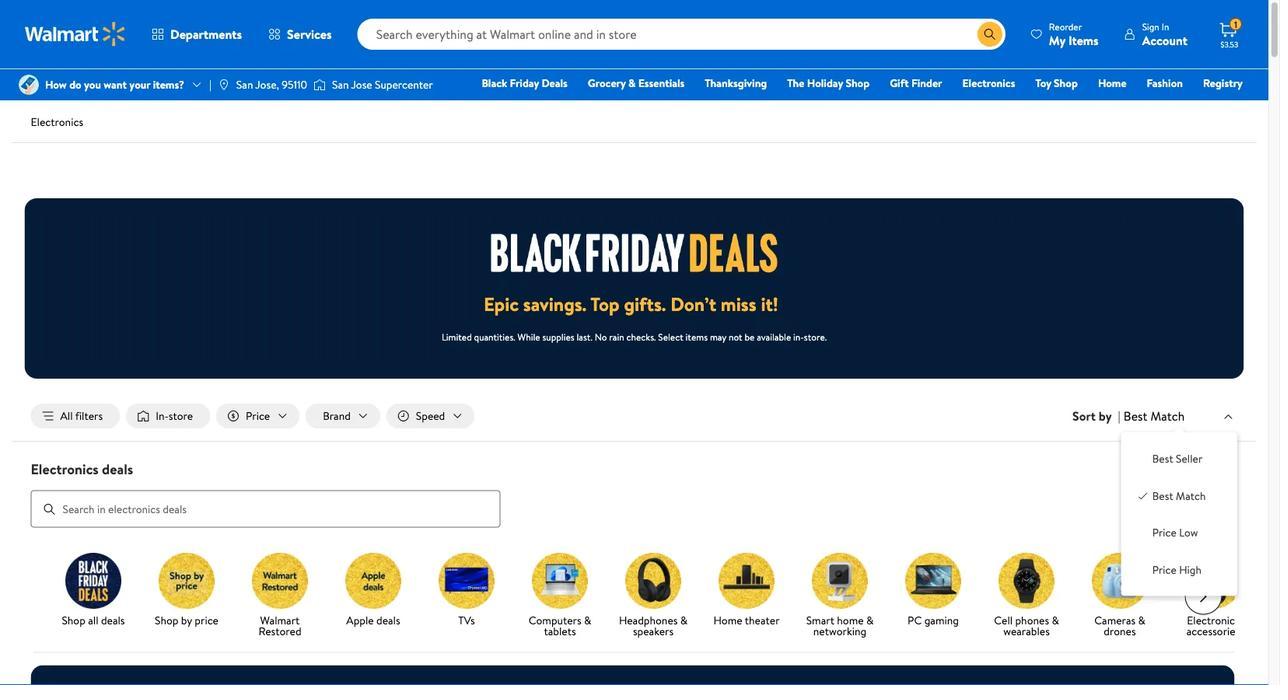 Task type: vqa. For each thing, say whether or not it's contained in the screenshot.
Walmart Homepage image
no



Task type: describe. For each thing, give the bounding box(es) containing it.
grocery & essentials link
[[581, 75, 692, 91]]

all filters button
[[31, 404, 120, 429]]

match inside "dropdown button"
[[1151, 407, 1185, 424]]

 image for san jose, 95110
[[218, 79, 230, 91]]

price
[[194, 612, 218, 628]]

& for headphones
[[680, 612, 687, 628]]

1 vertical spatial best match
[[1152, 488, 1206, 503]]

& for grocery
[[628, 75, 636, 91]]

debit
[[1149, 97, 1176, 112]]

price button
[[216, 404, 300, 429]]

be
[[745, 330, 755, 343]]

tvs image
[[438, 553, 494, 609]]

checks.
[[626, 330, 656, 343]]

headphones & speakers
[[619, 612, 687, 639]]

top
[[591, 291, 620, 317]]

speed button
[[386, 404, 475, 429]]

black
[[482, 75, 507, 91]]

apple
[[346, 612, 373, 628]]

tvs
[[458, 612, 475, 628]]

gift finder
[[890, 75, 942, 91]]

computers & tablets link
[[519, 553, 600, 640]]

sort and filter section element
[[12, 391, 1256, 441]]

electronics for electronics link on the right of the page
[[962, 75, 1015, 91]]

2 vertical spatial best
[[1152, 488, 1173, 503]]

registry link
[[1196, 75, 1250, 91]]

1 vertical spatial match
[[1176, 488, 1206, 503]]

& for computers
[[584, 612, 591, 628]]

fashion
[[1147, 75, 1183, 91]]

reorder
[[1049, 20, 1082, 33]]

best match button
[[1120, 406, 1238, 426]]

supercenter
[[375, 77, 433, 92]]

price for price
[[246, 408, 270, 423]]

cell phones & wearables link
[[986, 553, 1067, 640]]

items
[[1068, 31, 1099, 49]]

best match inside "dropdown button"
[[1124, 407, 1185, 424]]

computers
[[528, 612, 581, 628]]

price for price low
[[1152, 525, 1176, 540]]

jose
[[351, 77, 372, 92]]

headphones & speakers link
[[612, 553, 693, 640]]

grocery & essentials
[[588, 75, 685, 91]]

Search in electronics deals search field
[[31, 490, 500, 528]]

electronics accessories image
[[1185, 553, 1241, 609]]

in-
[[156, 408, 169, 423]]

accessories
[[1186, 623, 1239, 639]]

deals for apple deals
[[376, 612, 400, 628]]

store.
[[804, 330, 827, 343]]

all
[[88, 612, 98, 628]]

cell phones & wearables
[[994, 612, 1059, 639]]

limited quantities. while supplies last. no rain checks. select items may not be available in-store.
[[442, 330, 827, 343]]

you
[[84, 77, 101, 92]]

departments button
[[138, 16, 255, 53]]

gifts.
[[624, 291, 666, 317]]

san jose supercenter
[[332, 77, 433, 92]]

option group containing best seller
[[1134, 445, 1224, 583]]

how do you want your items?
[[45, 77, 184, 92]]

drones
[[1103, 623, 1135, 639]]

registry one debit
[[1124, 75, 1243, 112]]

cameras and drones image
[[1091, 553, 1147, 609]]

pc gaming image
[[905, 553, 961, 609]]

it!
[[761, 291, 778, 317]]

high
[[1179, 562, 1202, 577]]

computers & tablets
[[528, 612, 591, 639]]

computers and tablets image
[[532, 553, 588, 609]]

electronics for electronics deals
[[31, 459, 99, 479]]

price high
[[1152, 562, 1202, 577]]

pc gaming link
[[892, 553, 973, 629]]

epic savings. top gifts. don't miss it!
[[484, 291, 778, 317]]

toy shop
[[1035, 75, 1078, 91]]

in-
[[793, 330, 804, 343]]

wearables
[[1003, 623, 1049, 639]]

deals right all
[[101, 612, 124, 628]]

jose,
[[255, 77, 279, 92]]

items
[[686, 330, 708, 343]]

store
[[169, 408, 193, 423]]

grocery
[[588, 75, 626, 91]]

select
[[658, 330, 683, 343]]

savings.
[[523, 291, 587, 317]]

home theater image
[[718, 553, 774, 609]]

walmart+ link
[[1189, 96, 1250, 113]]

services button
[[255, 16, 345, 53]]

smart
[[806, 612, 834, 628]]

headphones and speakers image
[[625, 553, 681, 609]]

pc
[[907, 612, 921, 628]]

supplies
[[542, 330, 574, 343]]

registry
[[1203, 75, 1243, 91]]

one debit link
[[1117, 96, 1183, 113]]

Electronics deals search field
[[12, 459, 1256, 528]]

reorder my items
[[1049, 20, 1099, 49]]

all
[[60, 408, 73, 423]]

by for sort
[[1099, 408, 1112, 425]]

electronics down the how
[[31, 114, 83, 129]]

shop by price image
[[158, 553, 214, 609]]

brand button
[[306, 404, 380, 429]]

deals for electronics deals
[[102, 459, 133, 479]]

gaming
[[924, 612, 958, 628]]

the
[[787, 75, 804, 91]]

sign
[[1142, 20, 1159, 33]]

want
[[104, 77, 127, 92]]

home theater link
[[706, 553, 787, 629]]



Task type: locate. For each thing, give the bounding box(es) containing it.
by inside sort and filter section element
[[1099, 408, 1112, 425]]

& inside cell phones & wearables
[[1051, 612, 1059, 628]]

tvs link
[[426, 553, 507, 629]]

0 horizontal spatial  image
[[218, 79, 230, 91]]

finder
[[911, 75, 942, 91]]

 image
[[19, 75, 39, 95]]

by left price at left
[[181, 612, 192, 628]]

& inside "computers & tablets"
[[584, 612, 591, 628]]

shop all deals image
[[65, 553, 121, 609]]

in
[[1162, 20, 1169, 33]]

& inside headphones & speakers
[[680, 612, 687, 628]]

match down seller
[[1176, 488, 1206, 503]]

price left low
[[1152, 525, 1176, 540]]

| inside sort and filter section element
[[1118, 408, 1120, 425]]

1 vertical spatial |
[[1118, 408, 1120, 425]]

shop by price
[[154, 612, 218, 628]]

black friday deals link
[[475, 75, 575, 91]]

 image right 95110
[[313, 77, 326, 93]]

networking
[[813, 623, 866, 639]]

phones
[[1015, 612, 1049, 628]]

 image left jose,
[[218, 79, 230, 91]]

shop by price link
[[146, 553, 227, 629]]

Walmart Site-Wide search field
[[357, 19, 1005, 50]]

shop all deals link
[[52, 553, 133, 629]]

walmart
[[260, 612, 299, 628]]

holiday
[[807, 75, 843, 91]]

deals inside search box
[[102, 459, 133, 479]]

home up one
[[1098, 75, 1127, 91]]

san left jose,
[[236, 77, 253, 92]]

match up best seller
[[1151, 407, 1185, 424]]

electronics deals
[[31, 459, 133, 479]]

walmart restored image
[[252, 553, 308, 609]]

san for san jose supercenter
[[332, 77, 349, 92]]

account
[[1142, 31, 1187, 49]]

best match
[[1124, 407, 1185, 424], [1152, 488, 1206, 503]]

all filters
[[60, 408, 103, 423]]

fashion link
[[1140, 75, 1190, 91]]

2 san from the left
[[332, 77, 349, 92]]

search image
[[43, 503, 56, 515]]

home
[[837, 612, 863, 628]]

deals
[[542, 75, 568, 91]]

search icon image
[[984, 28, 996, 40]]

walmart restored link
[[239, 553, 320, 640]]

& for cameras
[[1138, 612, 1145, 628]]

1 horizontal spatial by
[[1099, 408, 1112, 425]]

gift
[[890, 75, 909, 91]]

option group
[[1134, 445, 1224, 583]]

1 vertical spatial home
[[713, 612, 742, 628]]

best right best match option
[[1152, 488, 1173, 503]]

1 horizontal spatial san
[[332, 77, 349, 92]]

miss
[[721, 291, 756, 317]]

best inside "dropdown button"
[[1124, 407, 1148, 424]]

0 horizontal spatial |
[[209, 77, 211, 92]]

thanksgiving
[[705, 75, 767, 91]]

home for home
[[1098, 75, 1127, 91]]

& inside the "grocery & essentials" link
[[628, 75, 636, 91]]

price left high
[[1152, 562, 1176, 577]]

by for shop
[[181, 612, 192, 628]]

next slide for chipmodulewithimages list image
[[1185, 577, 1222, 615]]

0 vertical spatial home
[[1098, 75, 1127, 91]]

san jose, 95110
[[236, 77, 307, 92]]

cell phones and wearables image
[[998, 553, 1054, 609]]

do
[[69, 77, 81, 92]]

electronics link
[[955, 75, 1022, 91]]

0 vertical spatial best match
[[1124, 407, 1185, 424]]

in-store
[[156, 408, 193, 423]]

Search search field
[[357, 19, 1005, 50]]

cameras & drones link
[[1079, 553, 1160, 640]]

Best Match radio
[[1137, 488, 1149, 501]]

0 vertical spatial price
[[246, 408, 270, 423]]

how
[[45, 77, 67, 92]]

&
[[628, 75, 636, 91], [584, 612, 591, 628], [680, 612, 687, 628], [866, 612, 873, 628], [1051, 612, 1059, 628], [1138, 612, 1145, 628]]

electronics down "electronics accessories" image
[[1186, 612, 1239, 628]]

 image for san jose supercenter
[[313, 77, 326, 93]]

by inside shop by price link
[[181, 612, 192, 628]]

& right phones
[[1051, 612, 1059, 628]]

1 vertical spatial by
[[181, 612, 192, 628]]

in-store button
[[126, 404, 210, 429]]

0 horizontal spatial san
[[236, 77, 253, 92]]

best right sort by |
[[1124, 407, 1148, 424]]

home left theater at the right bottom of page
[[713, 612, 742, 628]]

95110
[[282, 77, 307, 92]]

the holiday shop link
[[780, 75, 877, 91]]

quantities.
[[474, 330, 515, 343]]

deals right apple
[[376, 612, 400, 628]]

& right the drones
[[1138, 612, 1145, 628]]

0 vertical spatial match
[[1151, 407, 1185, 424]]

electronics inside search box
[[31, 459, 99, 479]]

best match right best match option
[[1152, 488, 1206, 503]]

while
[[518, 330, 540, 343]]

cameras & drones
[[1094, 612, 1145, 639]]

electronics accessories link
[[1172, 553, 1253, 640]]

no
[[595, 330, 607, 343]]

walmart image
[[25, 22, 126, 47]]

deals down filters
[[102, 459, 133, 479]]

pc gaming
[[907, 612, 958, 628]]

1 vertical spatial price
[[1152, 525, 1176, 540]]

friday
[[510, 75, 539, 91]]

shop right toy
[[1054, 75, 1078, 91]]

best match up best seller
[[1124, 407, 1185, 424]]

1 vertical spatial best
[[1152, 451, 1173, 466]]

san
[[236, 77, 253, 92], [332, 77, 349, 92]]

price inside dropdown button
[[246, 408, 270, 423]]

walmart black friday deals for days image
[[491, 233, 777, 272]]

available
[[757, 330, 791, 343]]

0 horizontal spatial by
[[181, 612, 192, 628]]

& right grocery
[[628, 75, 636, 91]]

| right the sort
[[1118, 408, 1120, 425]]

rain
[[609, 330, 624, 343]]

smart home and networking image
[[811, 553, 867, 609]]

electronics for electronics accessories
[[1186, 612, 1239, 628]]

brand
[[323, 408, 351, 423]]

0 vertical spatial |
[[209, 77, 211, 92]]

essentials
[[638, 75, 685, 91]]

home inside home theater link
[[713, 612, 742, 628]]

may
[[710, 330, 726, 343]]

price for price high
[[1152, 562, 1176, 577]]

epic
[[484, 291, 519, 317]]

1 horizontal spatial  image
[[313, 77, 326, 93]]

shop left all
[[61, 612, 85, 628]]

cameras
[[1094, 612, 1135, 628]]

0 vertical spatial by
[[1099, 408, 1112, 425]]

thanksgiving link
[[698, 75, 774, 91]]

filters
[[75, 408, 103, 423]]

electronics
[[962, 75, 1015, 91], [31, 114, 83, 129], [31, 459, 99, 479], [1186, 612, 1239, 628]]

& right the speakers
[[680, 612, 687, 628]]

price right store
[[246, 408, 270, 423]]

home for home theater
[[713, 612, 742, 628]]

theater
[[744, 612, 779, 628]]

speakers
[[633, 623, 673, 639]]

home inside home link
[[1098, 75, 1127, 91]]

san left jose
[[332, 77, 349, 92]]

best left seller
[[1152, 451, 1173, 466]]

1 san from the left
[[236, 77, 253, 92]]

best seller
[[1152, 451, 1203, 466]]

2 vertical spatial price
[[1152, 562, 1176, 577]]

1
[[1234, 18, 1237, 31]]

smart home & networking link
[[799, 553, 880, 640]]

electronics inside the electronics accessories
[[1186, 612, 1239, 628]]

& inside smart home & networking
[[866, 612, 873, 628]]

sign in account
[[1142, 20, 1187, 49]]

walmart+
[[1196, 97, 1243, 112]]

1 horizontal spatial |
[[1118, 408, 1120, 425]]

apple deals image
[[345, 553, 401, 609]]

0 vertical spatial best
[[1124, 407, 1148, 424]]

 image
[[313, 77, 326, 93], [218, 79, 230, 91]]

electronics up search image
[[31, 459, 99, 479]]

1 horizontal spatial home
[[1098, 75, 1127, 91]]

restored
[[258, 623, 301, 639]]

electronics accessories
[[1186, 612, 1239, 639]]

shop left price at left
[[154, 612, 178, 628]]

price
[[246, 408, 270, 423], [1152, 525, 1176, 540], [1152, 562, 1176, 577]]

by right the sort
[[1099, 408, 1112, 425]]

& right the tablets at the left bottom of the page
[[584, 612, 591, 628]]

price low
[[1152, 525, 1198, 540]]

san for san jose, 95110
[[236, 77, 253, 92]]

home
[[1098, 75, 1127, 91], [713, 612, 742, 628]]

sort
[[1072, 408, 1096, 425]]

seller
[[1176, 451, 1203, 466]]

apple deals
[[346, 612, 400, 628]]

departments
[[170, 26, 242, 43]]

& right home
[[866, 612, 873, 628]]

items?
[[153, 77, 184, 92]]

electronics down search icon
[[962, 75, 1015, 91]]

shop right the holiday
[[846, 75, 870, 91]]

not
[[729, 330, 742, 343]]

shop all deals
[[61, 612, 124, 628]]

| right items?
[[209, 77, 211, 92]]

0 horizontal spatial home
[[713, 612, 742, 628]]

& inside cameras & drones
[[1138, 612, 1145, 628]]

walmart restored
[[258, 612, 301, 639]]

the holiday shop
[[787, 75, 870, 91]]



